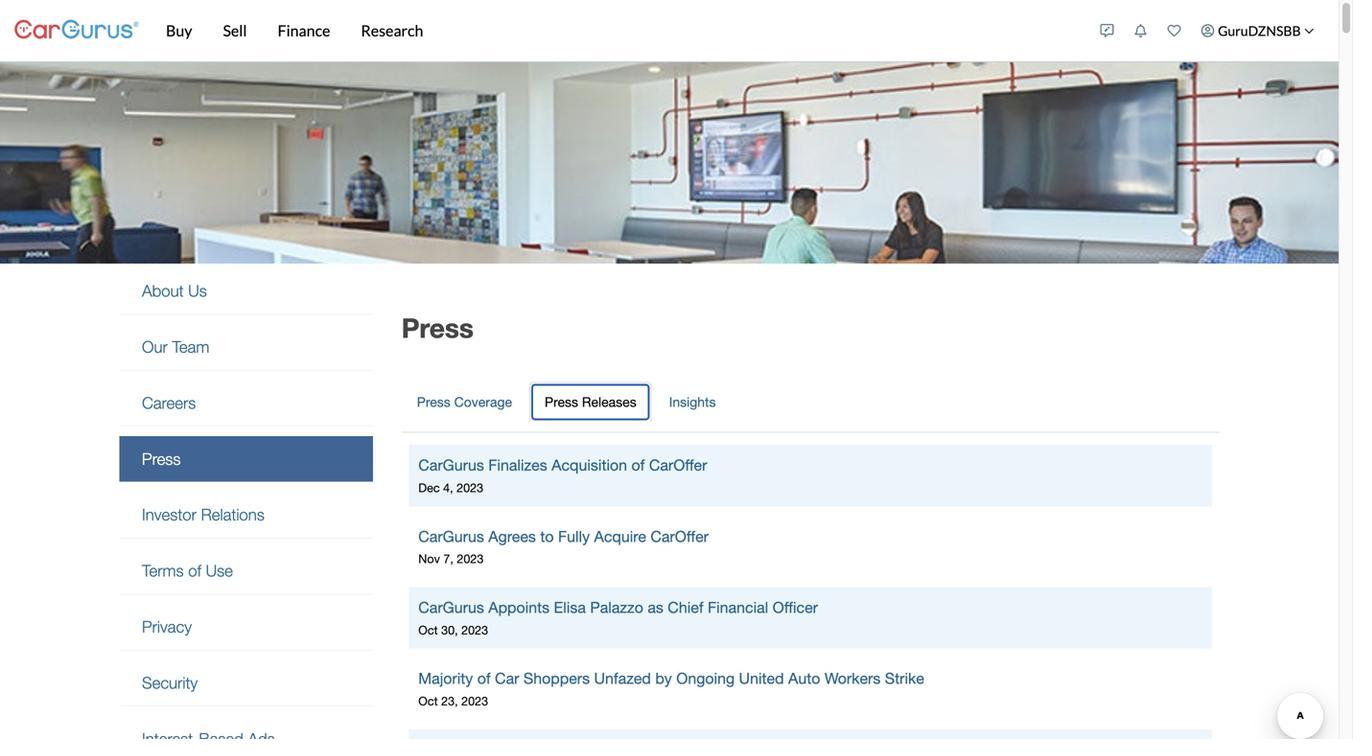 Task type: describe. For each thing, give the bounding box(es) containing it.
terms of use
[[142, 562, 233, 580]]

caroffer inside "cargurus agrees to fully acquire caroffer nov 7, 2023"
[[651, 528, 709, 546]]

us
[[188, 282, 207, 300]]

about
[[142, 282, 184, 300]]

palazzo
[[590, 599, 644, 617]]

workers
[[825, 670, 881, 688]]

careers link
[[119, 381, 373, 426]]

officer
[[773, 599, 818, 617]]

press releases link
[[530, 382, 652, 423]]

4,
[[443, 481, 453, 495]]

caroffer inside cargurus finalizes acquisition of caroffer dec 4, 2023
[[649, 457, 707, 474]]

2023 inside 'majority of car shoppers unfazed by ongoing united auto workers strike oct 23, 2023'
[[462, 695, 488, 708]]

research
[[361, 21, 423, 40]]

press for press link
[[142, 450, 181, 468]]

30,
[[441, 623, 458, 637]]

fully
[[558, 528, 590, 546]]

gurudznsbb button
[[1192, 4, 1325, 58]]

dec
[[419, 481, 440, 495]]

insights
[[669, 394, 716, 410]]

chevron down image
[[1305, 26, 1315, 36]]

gurudznsbb
[[1218, 23, 1301, 39]]

financial
[[708, 599, 769, 617]]

cargurus logo homepage link image
[[14, 3, 139, 58]]

cargurus for cargurus agrees to fully acquire caroffer
[[419, 528, 484, 546]]

by
[[656, 670, 672, 688]]

strike
[[885, 670, 925, 688]]

finance button
[[262, 0, 346, 61]]

press up press coverage in the left of the page
[[402, 312, 474, 344]]

cargurus appoints elisa palazzo as chief financial officer oct 30, 2023
[[419, 599, 818, 637]]

our team
[[142, 338, 209, 356]]

cargurus for cargurus finalizes acquisition of caroffer
[[419, 457, 484, 474]]

press for press releases
[[545, 394, 579, 410]]

majority
[[419, 670, 473, 688]]

add a car review image
[[1101, 24, 1114, 37]]

press link
[[119, 437, 373, 482]]

majority of car shoppers unfazed by ongoing united auto workers strike link
[[419, 668, 1203, 690]]

2023 inside cargurus finalizes acquisition of caroffer dec 4, 2023
[[457, 481, 484, 495]]

as
[[648, 599, 664, 617]]

2023 inside "cargurus agrees to fully acquire caroffer nov 7, 2023"
[[457, 552, 484, 566]]

appoints
[[489, 599, 550, 617]]

saved cars image
[[1168, 24, 1182, 37]]

buy
[[166, 21, 192, 40]]

cargurus finalizes acquisition of caroffer link
[[419, 455, 1203, 477]]

releases
[[582, 394, 637, 410]]

gurudznsbb menu
[[1091, 4, 1325, 58]]

privacy link
[[119, 605, 373, 650]]

investor relations
[[142, 506, 265, 524]]

terms of use link
[[119, 549, 373, 594]]

press for press coverage
[[417, 394, 451, 410]]

23,
[[441, 695, 458, 708]]

cargurus agrees to fully acquire caroffer nov 7, 2023
[[419, 528, 709, 566]]

oct inside "cargurus appoints elisa palazzo as chief financial officer oct 30, 2023"
[[419, 623, 438, 637]]

careers
[[142, 394, 196, 412]]

investor
[[142, 506, 197, 524]]

finalizes
[[489, 457, 547, 474]]

cargurus finalizes acquisition of caroffer dec 4, 2023
[[419, 457, 707, 495]]



Task type: locate. For each thing, give the bounding box(es) containing it.
finance
[[278, 21, 330, 40]]

of right the acquisition
[[632, 457, 645, 474]]

cargurus up 30,
[[419, 599, 484, 617]]

acquisition
[[552, 457, 627, 474]]

to
[[540, 528, 554, 546]]

ongoing
[[677, 670, 735, 688]]

oct
[[419, 623, 438, 637], [419, 695, 438, 708]]

cargurus
[[419, 457, 484, 474], [419, 528, 484, 546], [419, 599, 484, 617]]

0 vertical spatial cargurus
[[419, 457, 484, 474]]

car
[[495, 670, 519, 688]]

press coverage link
[[402, 382, 528, 423]]

press coverage
[[417, 394, 512, 410]]

tab list containing press coverage
[[402, 378, 1220, 433]]

shoppers
[[524, 670, 590, 688]]

cargurus for cargurus appoints elisa palazzo as chief financial officer
[[419, 599, 484, 617]]

0 vertical spatial oct
[[419, 623, 438, 637]]

of inside cargurus finalizes acquisition of caroffer dec 4, 2023
[[632, 457, 645, 474]]

about us link
[[119, 269, 373, 314]]

2 horizontal spatial of
[[632, 457, 645, 474]]

2 oct from the top
[[419, 695, 438, 708]]

press down 'careers'
[[142, 450, 181, 468]]

cargurus appoints elisa palazzo as chief financial officer link
[[419, 597, 1203, 619]]

insights link
[[654, 382, 731, 423]]

sell button
[[208, 0, 262, 61]]

2 vertical spatial of
[[477, 670, 491, 688]]

relations
[[201, 506, 265, 524]]

of for terms of use
[[188, 562, 201, 580]]

oct left 30,
[[419, 623, 438, 637]]

2023
[[457, 481, 484, 495], [457, 552, 484, 566], [462, 623, 488, 637], [462, 695, 488, 708]]

press left releases
[[545, 394, 579, 410]]

menu containing about us
[[119, 269, 373, 740]]

tab list
[[402, 378, 1220, 433]]

agrees
[[489, 528, 536, 546]]

0 vertical spatial caroffer
[[649, 457, 707, 474]]

user icon image
[[1202, 24, 1215, 37]]

menu bar
[[139, 0, 1091, 61]]

security link
[[119, 661, 373, 706]]

2023 right 23,
[[462, 695, 488, 708]]

1 cargurus from the top
[[419, 457, 484, 474]]

about us
[[142, 282, 207, 300]]

investor relations link
[[119, 493, 373, 538]]

united
[[739, 670, 784, 688]]

of for majority of car shoppers unfazed by ongoing united auto workers strike oct 23, 2023
[[477, 670, 491, 688]]

of inside menu
[[188, 562, 201, 580]]

cargurus agrees to fully acquire caroffer link
[[419, 526, 1203, 548]]

of
[[632, 457, 645, 474], [188, 562, 201, 580], [477, 670, 491, 688]]

cargurus inside "cargurus appoints elisa palazzo as chief financial officer oct 30, 2023"
[[419, 599, 484, 617]]

1 horizontal spatial of
[[477, 670, 491, 688]]

security
[[142, 674, 198, 693]]

nov
[[419, 552, 440, 566]]

2 cargurus from the top
[[419, 528, 484, 546]]

caroffer
[[649, 457, 707, 474], [651, 528, 709, 546]]

of left car
[[477, 670, 491, 688]]

menu bar containing buy
[[139, 0, 1091, 61]]

2023 right the 4,
[[457, 481, 484, 495]]

caroffer down insights 'link'
[[649, 457, 707, 474]]

use
[[206, 562, 233, 580]]

cargurus up the 4,
[[419, 457, 484, 474]]

of left 'use' on the bottom left
[[188, 562, 201, 580]]

cargurus inside "cargurus agrees to fully acquire caroffer nov 7, 2023"
[[419, 528, 484, 546]]

our team link
[[119, 325, 373, 370]]

cargurus logo homepage link link
[[14, 3, 139, 58]]

elisa
[[554, 599, 586, 617]]

of inside 'majority of car shoppers unfazed by ongoing united auto workers strike oct 23, 2023'
[[477, 670, 491, 688]]

majority of car shoppers unfazed by ongoing united auto workers strike oct 23, 2023
[[419, 670, 925, 708]]

menu
[[119, 269, 373, 740]]

7,
[[444, 552, 454, 566]]

press
[[402, 312, 474, 344], [417, 394, 451, 410], [545, 394, 579, 410], [142, 450, 181, 468]]

0 horizontal spatial of
[[188, 562, 201, 580]]

press left coverage
[[417, 394, 451, 410]]

team
[[172, 338, 209, 356]]

1 vertical spatial of
[[188, 562, 201, 580]]

open notifications image
[[1135, 24, 1148, 37]]

3 cargurus from the top
[[419, 599, 484, 617]]

terms
[[142, 562, 184, 580]]

sell
[[223, 21, 247, 40]]

oct left 23,
[[419, 695, 438, 708]]

privacy
[[142, 618, 192, 636]]

cargurus up 7,
[[419, 528, 484, 546]]

0 vertical spatial of
[[632, 457, 645, 474]]

our
[[142, 338, 168, 356]]

caroffer right acquire
[[651, 528, 709, 546]]

1 vertical spatial cargurus
[[419, 528, 484, 546]]

2023 right 7,
[[457, 552, 484, 566]]

1 vertical spatial oct
[[419, 695, 438, 708]]

cargurus inside cargurus finalizes acquisition of caroffer dec 4, 2023
[[419, 457, 484, 474]]

oct inside 'majority of car shoppers unfazed by ongoing united auto workers strike oct 23, 2023'
[[419, 695, 438, 708]]

press releases
[[545, 394, 637, 410]]

buy button
[[151, 0, 208, 61]]

coverage
[[454, 394, 512, 410]]

1 oct from the top
[[419, 623, 438, 637]]

2023 inside "cargurus appoints elisa palazzo as chief financial officer oct 30, 2023"
[[462, 623, 488, 637]]

2 vertical spatial cargurus
[[419, 599, 484, 617]]

chief
[[668, 599, 704, 617]]

research button
[[346, 0, 439, 61]]

1 vertical spatial caroffer
[[651, 528, 709, 546]]

2023 right 30,
[[462, 623, 488, 637]]

auto
[[789, 670, 821, 688]]

unfazed
[[594, 670, 651, 688]]

acquire
[[594, 528, 646, 546]]



Task type: vqa. For each thing, say whether or not it's contained in the screenshot.
color inside the Interior Color Gray
no



